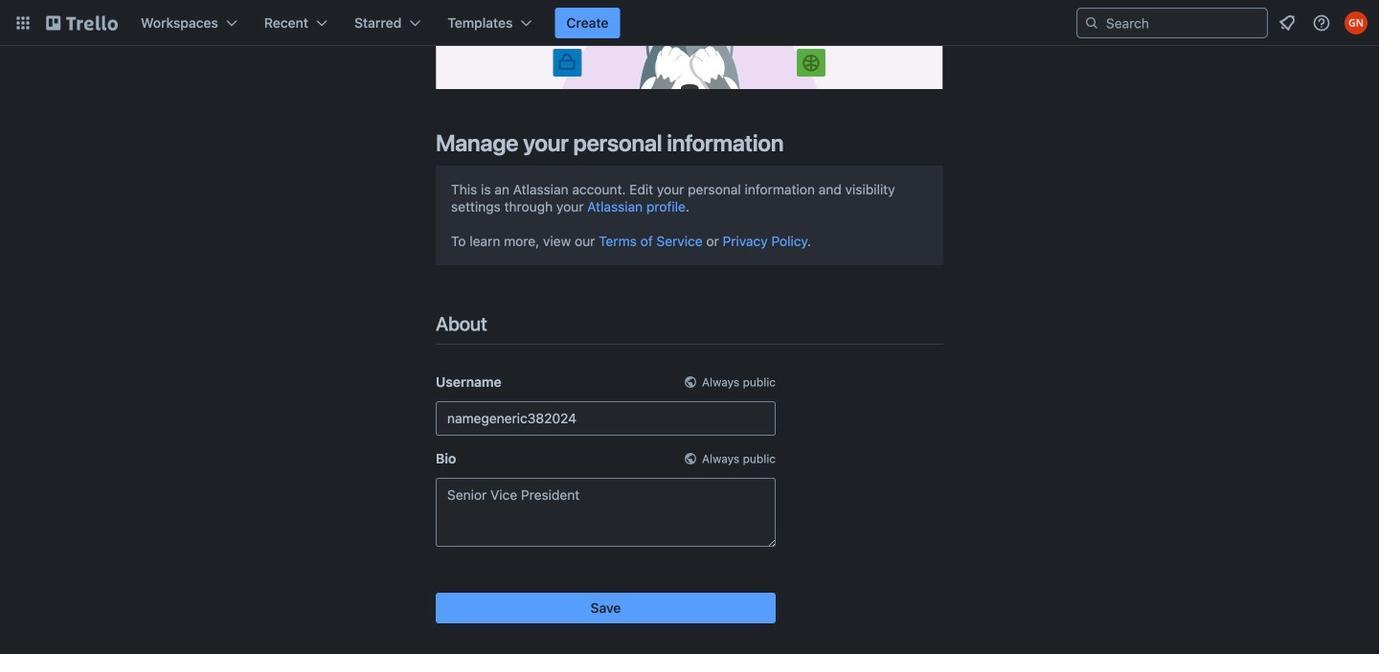 Task type: locate. For each thing, give the bounding box(es) containing it.
Search field
[[1100, 10, 1267, 36]]

None text field
[[436, 401, 776, 436]]

open information menu image
[[1312, 13, 1331, 33]]

0 notifications image
[[1276, 11, 1299, 34]]

back to home image
[[46, 8, 118, 38]]

None text field
[[436, 478, 776, 547]]



Task type: vqa. For each thing, say whether or not it's contained in the screenshot.
Back to home image
yes



Task type: describe. For each thing, give the bounding box(es) containing it.
switch to… image
[[13, 13, 33, 33]]

primary element
[[0, 0, 1379, 46]]

generic name (namegeneric382024) image
[[1345, 11, 1368, 34]]

search image
[[1084, 15, 1100, 31]]



